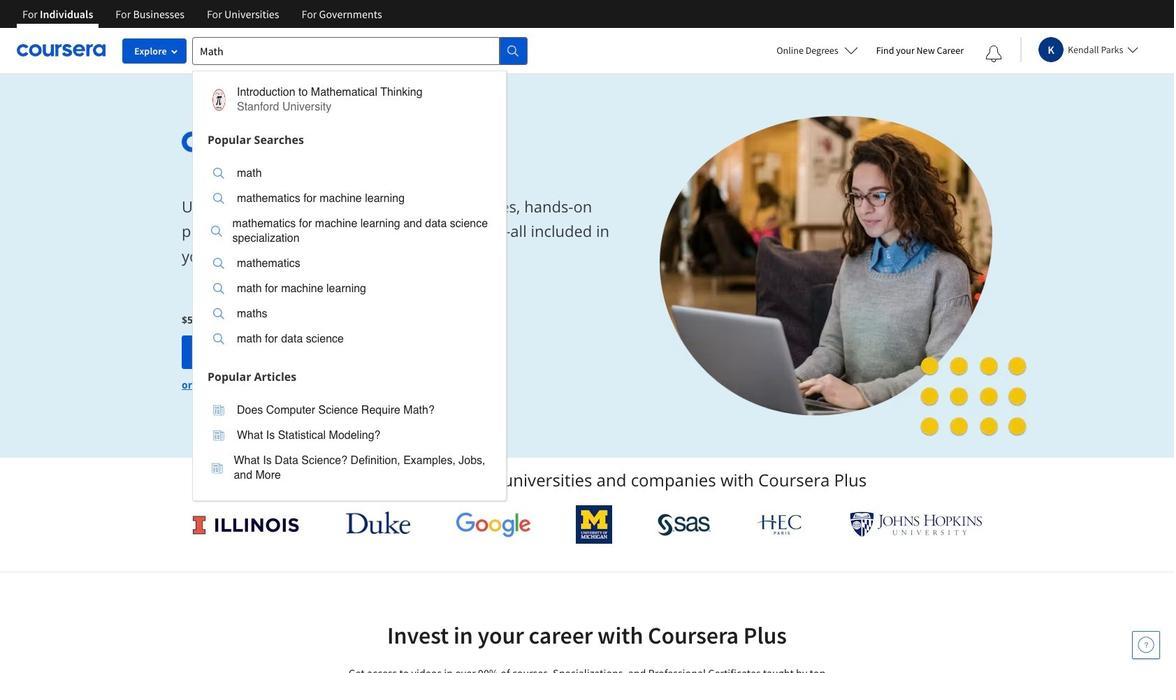 Task type: locate. For each thing, give the bounding box(es) containing it.
coursera image
[[17, 39, 106, 62]]

1 vertical spatial list box
[[193, 389, 506, 500]]

banner navigation
[[11, 0, 393, 28]]

2 list box from the top
[[193, 389, 506, 500]]

help center image
[[1138, 637, 1155, 654]]

None search field
[[192, 37, 528, 501]]

duke university image
[[346, 512, 410, 534]]

university of illinois at urbana-champaign image
[[192, 513, 301, 536]]

google image
[[456, 512, 531, 538]]

hec paris image
[[756, 510, 805, 539]]

list box
[[193, 152, 506, 364], [193, 389, 506, 500]]

suggestion image image
[[208, 88, 230, 111], [213, 168, 224, 179], [213, 193, 224, 204], [211, 225, 222, 237], [213, 258, 224, 269], [213, 283, 224, 294], [213, 308, 224, 319], [213, 333, 224, 345], [213, 405, 224, 416], [213, 430, 224, 441], [212, 462, 223, 474]]

0 vertical spatial list box
[[193, 152, 506, 364]]



Task type: describe. For each thing, give the bounding box(es) containing it.
1 list box from the top
[[193, 152, 506, 364]]

autocomplete results list box
[[192, 70, 507, 501]]

sas image
[[658, 513, 711, 536]]

johns hopkins university image
[[850, 512, 983, 538]]

What do you want to learn? text field
[[192, 37, 500, 65]]

coursera plus image
[[182, 131, 394, 152]]

university of michigan image
[[576, 505, 612, 544]]



Task type: vqa. For each thing, say whether or not it's contained in the screenshot.
Banner navigation at the left top of the page
yes



